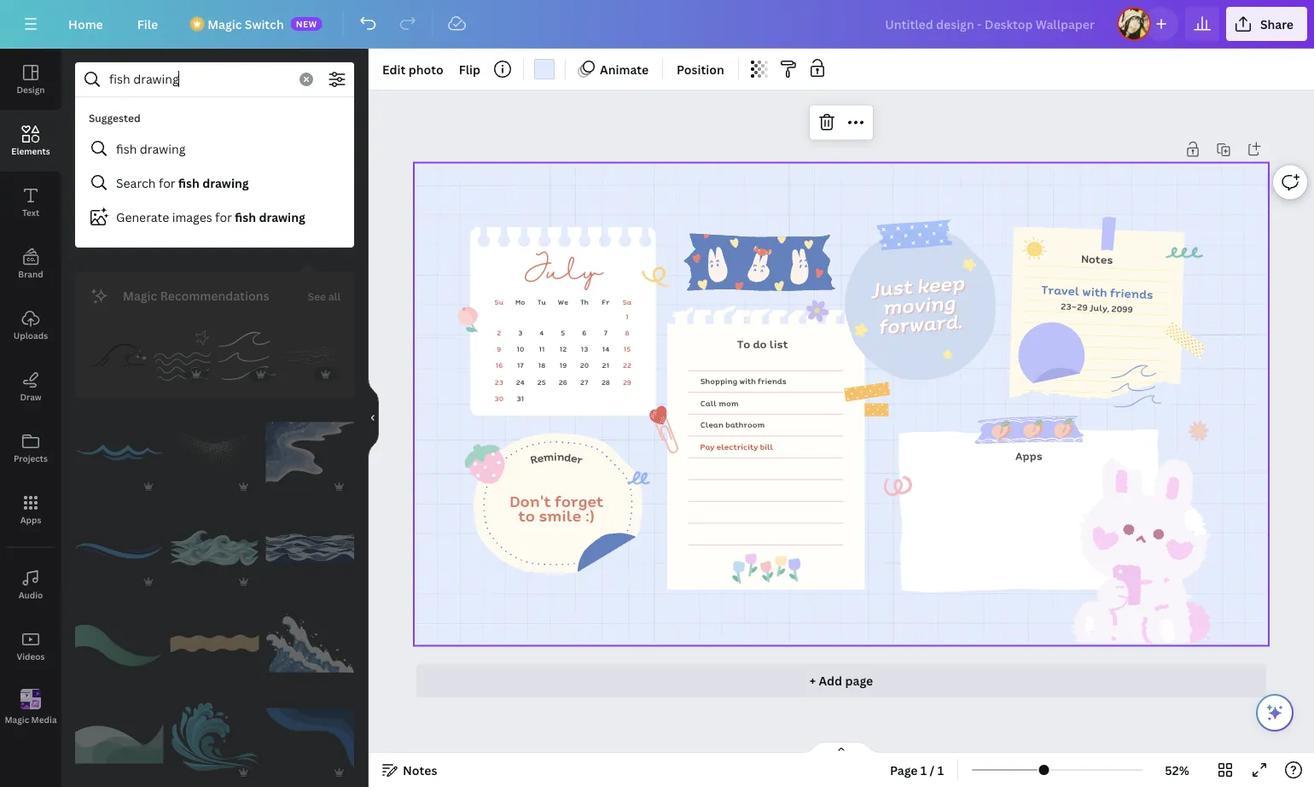 Task type: describe. For each thing, give the bounding box(es) containing it.
1 for sa
[[626, 311, 629, 321]]

show pages image
[[801, 741, 883, 755]]

15
[[624, 344, 631, 354]]

r
[[576, 451, 585, 468]]

sea waves image
[[170, 694, 259, 783]]

side panel tab list
[[0, 49, 61, 738]]

30
[[495, 394, 504, 404]]

audio inside side panel tab list
[[19, 589, 43, 601]]

1 horizontal spatial e
[[570, 449, 580, 467]]

18
[[538, 360, 546, 371]]

pay electricity bill
[[701, 440, 774, 452]]

do
[[753, 336, 767, 352]]

sea waves icon image
[[75, 408, 164, 497]]

recommendations
[[160, 288, 269, 304]]

page 1 / 1
[[890, 762, 944, 778]]

just keep moving forward.
[[870, 267, 966, 341]]

:)
[[585, 504, 595, 527]]

i
[[554, 448, 558, 464]]

fish inside button
[[116, 140, 137, 157]]

magic for magic recommendations
[[123, 288, 157, 304]]

shopping with friends
[[701, 375, 787, 386]]

friends for travel
[[1110, 283, 1154, 303]]

moving
[[882, 287, 956, 321]]

videos
[[17, 651, 45, 662]]

mom
[[719, 397, 739, 409]]

line wave image
[[75, 75, 164, 163]]

projects button
[[0, 417, 61, 479]]

with for shopping
[[740, 375, 756, 386]]

1 horizontal spatial audio button
[[334, 103, 381, 136]]

cute pastel hand drawn doodle line image
[[640, 259, 677, 294]]

generate
[[116, 209, 169, 225]]

Search elements search field
[[109, 63, 289, 96]]

1 horizontal spatial drawing
[[202, 175, 249, 191]]

4
[[540, 327, 544, 338]]

su
[[495, 297, 504, 307]]

28
[[602, 377, 610, 387]]

24
[[516, 377, 525, 387]]

21
[[602, 360, 610, 371]]

16
[[496, 360, 503, 371]]

elements button
[[0, 110, 61, 172]]

2 horizontal spatial drawing
[[259, 209, 305, 225]]

call mom
[[701, 397, 739, 409]]

uploads
[[14, 330, 48, 341]]

we
[[558, 297, 569, 307]]

july,
[[1090, 301, 1110, 314]]

videos button
[[0, 616, 61, 677]]

apps inside button
[[20, 514, 41, 525]]

see all
[[308, 290, 341, 304]]

flip button
[[452, 55, 487, 83]]

switch
[[245, 16, 284, 32]]

3
[[518, 327, 523, 338]]

to do list
[[737, 336, 788, 352]]

main menu bar
[[0, 0, 1315, 49]]

0 horizontal spatial for
[[159, 175, 176, 191]]

1 for page
[[921, 762, 927, 778]]

10 24 3 17 31
[[516, 327, 525, 404]]

forget
[[555, 489, 604, 512]]

20
[[580, 360, 589, 371]]

edit photo
[[382, 61, 444, 77]]

clean
[[701, 419, 724, 430]]

r e m i n d e r
[[529, 448, 585, 468]]

pay
[[701, 440, 715, 452]]

russian abstract wireframe elements concentric sound wave image
[[170, 75, 259, 163]]

29 inside travel with friends 23-29 july, 2099
[[1077, 300, 1088, 313]]

bathroom
[[726, 419, 765, 430]]

don't
[[510, 489, 551, 512]]

th
[[580, 297, 589, 307]]

images
[[172, 209, 212, 225]]

home
[[68, 16, 103, 32]]

+
[[810, 673, 816, 689]]

52% button
[[1150, 756, 1205, 784]]

0 horizontal spatial audio button
[[0, 554, 61, 616]]

th 13 27 6 20
[[580, 297, 589, 387]]

see
[[308, 290, 326, 304]]

clean bathroom
[[701, 419, 765, 430]]

notes button
[[376, 756, 444, 784]]

design
[[17, 84, 45, 95]]

list
[[770, 336, 788, 352]]

file
[[137, 16, 158, 32]]

page
[[846, 673, 874, 689]]

to
[[519, 504, 535, 527]]

cutout organic textured zigzag shape image
[[170, 599, 259, 688]]

bill
[[760, 440, 774, 452]]

hide image
[[368, 377, 379, 459]]

search for fish drawing
[[116, 175, 249, 191]]

tu
[[538, 297, 546, 307]]

31
[[517, 394, 524, 404]]

blue wave image
[[266, 694, 354, 783]]

magic for magic media
[[5, 714, 29, 725]]

sa
[[623, 297, 632, 307]]

magic media button
[[0, 677, 61, 738]]

see all button
[[306, 279, 342, 313]]

all button
[[75, 103, 104, 136]]

with for travel
[[1083, 282, 1108, 301]]

12 26 5 19
[[559, 327, 568, 387]]

draw
[[20, 391, 41, 403]]



Task type: vqa. For each thing, say whether or not it's contained in the screenshot.
Notes button
yes



Task type: locate. For each thing, give the bounding box(es) containing it.
+ add page
[[810, 673, 874, 689]]

r
[[529, 450, 539, 468]]

all
[[82, 111, 97, 128]]

magic inside magic media button
[[5, 714, 29, 725]]

0 horizontal spatial apps
[[20, 514, 41, 525]]

for
[[159, 175, 176, 191], [215, 209, 232, 225]]

1 horizontal spatial 29
[[1077, 300, 1088, 313]]

1 vertical spatial audio
[[19, 589, 43, 601]]

29 inside sa 1 15 29 8 22
[[623, 377, 632, 387]]

10
[[517, 344, 524, 354]]

0 vertical spatial audio
[[340, 111, 375, 128]]

22
[[623, 360, 632, 371]]

0 horizontal spatial magic
[[5, 714, 29, 725]]

new
[[296, 18, 317, 29]]

23-
[[1061, 299, 1078, 313]]

edit
[[382, 61, 406, 77]]

travel
[[1041, 280, 1081, 300]]

beach landscape with waves image
[[266, 408, 354, 497]]

graphics button
[[104, 103, 170, 136]]

two big ocean waves image
[[266, 599, 354, 688]]

design button
[[0, 49, 61, 110]]

2 horizontal spatial 1
[[938, 762, 944, 778]]

1 left /
[[921, 762, 927, 778]]

su 9 23 2 16 30
[[495, 297, 504, 404]]

52%
[[1166, 762, 1190, 778]]

drawing
[[140, 140, 186, 157], [202, 175, 249, 191], [259, 209, 305, 225]]

0 horizontal spatial e
[[536, 449, 545, 466]]

1 vertical spatial for
[[215, 209, 232, 225]]

0 vertical spatial friends
[[1110, 283, 1154, 303]]

1 horizontal spatial friends
[[1110, 283, 1154, 303]]

abstract blue waves image
[[170, 170, 259, 258]]

1 vertical spatial 29
[[623, 377, 632, 387]]

1 horizontal spatial with
[[1083, 282, 1108, 301]]

friends
[[1110, 283, 1154, 303], [758, 375, 787, 386]]

with inside travel with friends 23-29 july, 2099
[[1083, 282, 1108, 301]]

edit photo button
[[376, 55, 451, 83]]

generate images for fish drawing
[[116, 209, 305, 225]]

all
[[329, 290, 341, 304]]

untitled media image
[[266, 75, 354, 163]]

1 horizontal spatial for
[[215, 209, 232, 225]]

for right 'images'
[[215, 209, 232, 225]]

with right "23-"
[[1083, 282, 1108, 301]]

/
[[930, 762, 935, 778]]

1 horizontal spatial apps
[[1016, 447, 1043, 464]]

canva assistant image
[[1265, 703, 1286, 723]]

e left i
[[536, 449, 545, 466]]

wave background image
[[266, 504, 354, 592]]

1 vertical spatial notes
[[403, 762, 437, 778]]

elements
[[11, 145, 50, 157]]

29
[[1077, 300, 1088, 313], [623, 377, 632, 387]]

14
[[602, 344, 610, 354]]

don't forget to smile :)
[[510, 489, 604, 527]]

electricity
[[717, 440, 758, 452]]

#dfeaff image
[[534, 59, 555, 79], [534, 59, 555, 79]]

watercolor waves image
[[170, 504, 259, 592]]

position button
[[670, 55, 731, 83]]

7
[[604, 327, 608, 338]]

elegant wave shape illustration image
[[75, 599, 164, 688]]

position
[[677, 61, 725, 77]]

0 horizontal spatial drawing
[[140, 140, 186, 157]]

with right shopping
[[740, 375, 756, 386]]

animate
[[600, 61, 649, 77]]

list
[[75, 104, 354, 234]]

0 vertical spatial 29
[[1077, 300, 1088, 313]]

11
[[539, 344, 545, 354]]

19
[[560, 360, 567, 371]]

0 vertical spatial apps
[[1016, 447, 1043, 464]]

share button
[[1227, 7, 1308, 41]]

0 vertical spatial magic
[[208, 16, 242, 32]]

wave background image
[[75, 694, 164, 783]]

0 horizontal spatial friends
[[758, 375, 787, 386]]

1 horizontal spatial 1
[[921, 762, 927, 778]]

keep
[[916, 267, 966, 300]]

text button
[[0, 172, 61, 233]]

e right "n"
[[570, 449, 580, 467]]

1
[[626, 311, 629, 321], [921, 762, 927, 778], [938, 762, 944, 778]]

tu 11 25 4 18
[[538, 297, 546, 387]]

25
[[538, 377, 546, 387]]

audio button up videos
[[0, 554, 61, 616]]

notes inside button
[[403, 762, 437, 778]]

Design title text field
[[872, 7, 1111, 41]]

audio button down edit photo dropdown button
[[334, 103, 381, 136]]

notes
[[1081, 250, 1114, 268], [403, 762, 437, 778]]

list containing fish drawing
[[75, 104, 354, 234]]

0 vertical spatial notes
[[1081, 250, 1114, 268]]

fish down the graphics
[[116, 140, 137, 157]]

0 vertical spatial drawing
[[140, 140, 186, 157]]

0 horizontal spatial 29
[[623, 377, 632, 387]]

apps button
[[0, 479, 61, 540]]

share
[[1261, 16, 1294, 32]]

27
[[581, 377, 589, 387]]

drawing right abstract blue waves image
[[259, 209, 305, 225]]

9
[[497, 344, 501, 354]]

magic left switch at the top left of page
[[208, 16, 242, 32]]

friends right july,
[[1110, 283, 1154, 303]]

page
[[890, 762, 918, 778]]

fish drawing button
[[75, 131, 354, 166]]

1 vertical spatial friends
[[758, 375, 787, 386]]

0 horizontal spatial with
[[740, 375, 756, 386]]

flip
[[459, 61, 481, 77]]

water wave logo design image
[[75, 504, 164, 592]]

group
[[75, 75, 164, 163], [75, 170, 164, 258], [266, 170, 354, 258], [75, 408, 164, 497], [266, 408, 354, 497], [75, 504, 164, 592], [170, 504, 259, 592], [170, 694, 259, 783], [266, 694, 354, 783]]

0 horizontal spatial notes
[[403, 762, 437, 778]]

sea wave linear illustration image
[[89, 327, 147, 385]]

drawing down the graphics
[[140, 140, 186, 157]]

2 vertical spatial fish
[[235, 209, 256, 225]]

1 vertical spatial audio button
[[0, 554, 61, 616]]

1 vertical spatial with
[[740, 375, 756, 386]]

1 vertical spatial magic
[[123, 288, 157, 304]]

+ add page button
[[417, 664, 1267, 698]]

just
[[870, 271, 913, 303]]

fish drawing
[[116, 140, 186, 157]]

fr
[[602, 297, 610, 307]]

0 horizontal spatial audio
[[19, 589, 43, 601]]

magic switch
[[208, 16, 284, 32]]

draw button
[[0, 356, 61, 417]]

animate button
[[573, 55, 656, 83]]

29 left july,
[[1077, 300, 1088, 313]]

with
[[1083, 282, 1108, 301], [740, 375, 756, 386]]

1 vertical spatial fish
[[179, 175, 200, 191]]

search
[[116, 175, 156, 191]]

suggested
[[89, 111, 141, 125]]

0 vertical spatial audio button
[[334, 103, 381, 136]]

drawing inside button
[[140, 140, 186, 157]]

1 vertical spatial drawing
[[202, 175, 249, 191]]

uploads button
[[0, 295, 61, 356]]

13
[[581, 344, 588, 354]]

1 horizontal spatial magic
[[123, 288, 157, 304]]

fish
[[116, 140, 137, 157], [179, 175, 200, 191], [235, 209, 256, 225]]

0 vertical spatial for
[[159, 175, 176, 191]]

0 vertical spatial with
[[1083, 282, 1108, 301]]

2 horizontal spatial magic
[[208, 16, 242, 32]]

n
[[557, 448, 565, 465]]

magic recommendations
[[123, 288, 269, 304]]

for right search
[[159, 175, 176, 191]]

2 horizontal spatial fish
[[235, 209, 256, 225]]

0 vertical spatial fish
[[116, 140, 137, 157]]

2099
[[1112, 302, 1134, 316]]

july
[[524, 252, 603, 293]]

travel with friends 23-29 july, 2099
[[1041, 280, 1154, 316]]

magic inside main menu bar
[[208, 16, 242, 32]]

sea wave linear image
[[1111, 364, 1162, 407]]

1 horizontal spatial audio
[[340, 111, 375, 128]]

2 vertical spatial drawing
[[259, 209, 305, 225]]

fish right 'images'
[[235, 209, 256, 225]]

1 horizontal spatial notes
[[1081, 250, 1114, 268]]

fr 14 28 7 21
[[602, 297, 610, 387]]

1 horizontal spatial fish
[[179, 175, 200, 191]]

magic left media
[[5, 714, 29, 725]]

0 horizontal spatial 1
[[626, 311, 629, 321]]

12
[[560, 344, 567, 354]]

1 vertical spatial apps
[[20, 514, 41, 525]]

29 down 22
[[623, 377, 632, 387]]

d
[[564, 448, 573, 465]]

friends for shopping
[[758, 375, 787, 386]]

magic up sea wave linear illustration 'image'
[[123, 288, 157, 304]]

fish up 'images'
[[179, 175, 200, 191]]

magic for magic switch
[[208, 16, 242, 32]]

1 inside sa 1 15 29 8 22
[[626, 311, 629, 321]]

1 down sa at the top left of page
[[626, 311, 629, 321]]

file button
[[124, 7, 172, 41]]

friends down list
[[758, 375, 787, 386]]

2 vertical spatial magic
[[5, 714, 29, 725]]

drawing down the fish drawing button
[[202, 175, 249, 191]]

brand
[[18, 268, 43, 280]]

magic media
[[5, 714, 57, 725]]

0 horizontal spatial fish
[[116, 140, 137, 157]]

sa 1 15 29 8 22
[[623, 297, 632, 387]]

friends inside travel with friends 23-29 july, 2099
[[1110, 283, 1154, 303]]

1 right /
[[938, 762, 944, 778]]

call
[[701, 397, 717, 409]]



